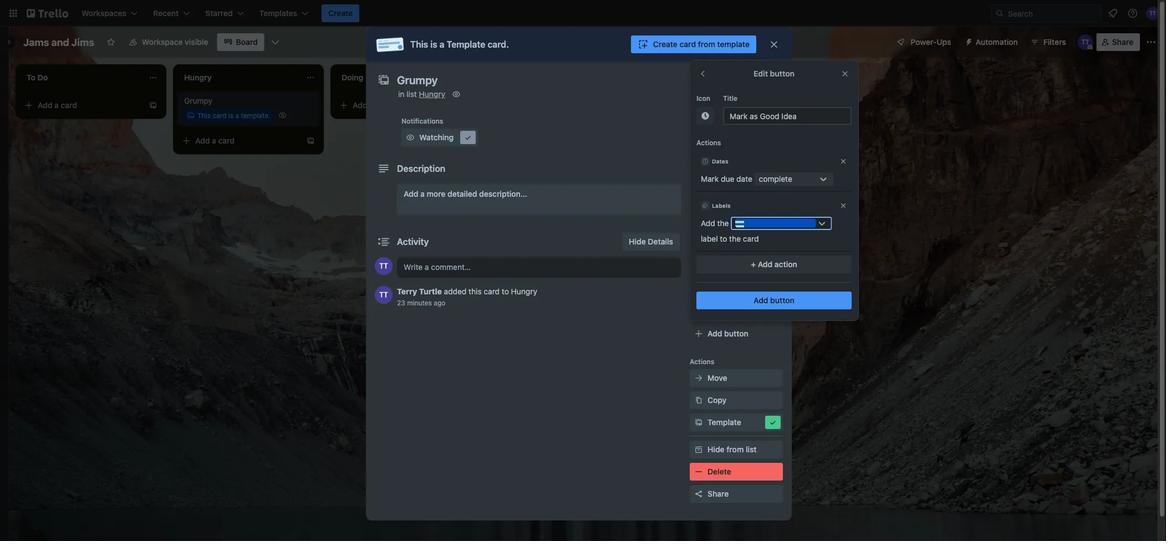 Task type: vqa. For each thing, say whether or not it's contained in the screenshot.
Power-Ups button
yes



Task type: locate. For each thing, give the bounding box(es) containing it.
Board name text field
[[18, 33, 100, 51]]

1 horizontal spatial add a card
[[195, 136, 235, 145]]

1 close image from the top
[[840, 157, 847, 165]]

workspace visible
[[142, 37, 208, 47]]

close image
[[840, 157, 847, 165], [840, 202, 847, 210]]

0 horizontal spatial from
[[698, 40, 715, 49]]

checklist
[[708, 173, 742, 182]]

sm image inside the delete link
[[693, 466, 704, 477]]

1 vertical spatial hungry
[[511, 287, 537, 296]]

primary element
[[0, 0, 1166, 27]]

1 horizontal spatial to
[[705, 113, 711, 120]]

mark
[[701, 174, 719, 184]]

list up the delete link
[[746, 445, 757, 454]]

template button
[[690, 414, 783, 431]]

2 vertical spatial list
[[746, 445, 757, 454]]

create from template… image
[[149, 101, 157, 110], [306, 136, 315, 145]]

0 horizontal spatial is
[[228, 111, 233, 119]]

show menu image
[[1146, 37, 1157, 48]]

sm image left checklist
[[693, 172, 704, 183]]

0 horizontal spatial power-ups
[[690, 268, 726, 276]]

sm image inside move link
[[693, 373, 704, 384]]

a
[[440, 39, 444, 50], [54, 101, 59, 110], [369, 101, 374, 110], [235, 111, 239, 119], [212, 136, 216, 145], [420, 189, 425, 199]]

automation down search icon
[[976, 37, 1018, 47]]

add a card button
[[20, 96, 144, 114], [335, 96, 459, 114], [177, 132, 302, 150]]

from
[[698, 40, 715, 49], [727, 445, 744, 454]]

activity
[[397, 236, 429, 247]]

2 horizontal spatial terry turtle (terryturtle) image
[[1146, 7, 1159, 20]]

this for this is a template card.
[[410, 39, 428, 50]]

ups left the automation button
[[937, 37, 951, 47]]

actions
[[696, 139, 721, 146], [690, 358, 714, 365]]

1 horizontal spatial hide
[[708, 445, 725, 454]]

hungry
[[419, 90, 445, 99], [511, 287, 537, 296]]

0 horizontal spatial share button
[[690, 485, 783, 503]]

is down grumpy link at the left of the page
[[228, 111, 233, 119]]

0 notifications image
[[1106, 7, 1120, 20]]

jims
[[71, 36, 94, 48]]

0 horizontal spatial hungry
[[419, 90, 445, 99]]

template
[[447, 39, 485, 50], [708, 418, 741, 427]]

cover link
[[690, 213, 783, 231]]

fields
[[738, 239, 760, 248]]

2 vertical spatial ups
[[750, 284, 765, 293]]

2 horizontal spatial list
[[746, 445, 757, 454]]

attachment button
[[690, 191, 783, 208]]

list for add another list
[[713, 72, 723, 81]]

1 vertical spatial close image
[[840, 202, 847, 210]]

label to the card
[[701, 234, 759, 243]]

1 vertical spatial create from template… image
[[306, 136, 315, 145]]

1 vertical spatial add button
[[708, 329, 748, 338]]

sm image left 'move'
[[693, 373, 704, 384]]

template up members
[[713, 113, 742, 120]]

0 vertical spatial create from template… image
[[149, 101, 157, 110]]

workspace
[[142, 37, 183, 47]]

0 vertical spatial template
[[717, 40, 750, 49]]

2 horizontal spatial add a card
[[353, 101, 392, 110]]

hide left the details
[[629, 237, 646, 246]]

create for create card from template
[[653, 40, 678, 49]]

template up add another list button
[[717, 40, 750, 49]]

1 horizontal spatial the
[[729, 234, 741, 243]]

customize views image
[[270, 37, 281, 48]]

sm image down notifications
[[405, 132, 416, 143]]

0 vertical spatial to
[[705, 113, 711, 120]]

0 horizontal spatial create
[[328, 9, 353, 18]]

add button up move link
[[708, 329, 748, 338]]

to right label
[[720, 234, 727, 243]]

hide for hide from list
[[708, 445, 725, 454]]

actions up 'move'
[[690, 358, 714, 365]]

0 vertical spatial button
[[770, 69, 795, 78]]

button right edit
[[770, 69, 795, 78]]

to right this
[[502, 287, 509, 296]]

2 horizontal spatial to
[[720, 234, 727, 243]]

hide up "delete"
[[708, 445, 725, 454]]

share button down the delete link
[[690, 485, 783, 503]]

0 vertical spatial share
[[1112, 37, 1133, 47]]

add inside button
[[665, 72, 680, 81]]

this
[[410, 39, 428, 50], [197, 111, 211, 119]]

hide inside hide details link
[[629, 237, 646, 246]]

hungry up notifications
[[419, 90, 445, 99]]

2 horizontal spatial ups
[[937, 37, 951, 47]]

1 horizontal spatial share
[[1112, 37, 1133, 47]]

to for add
[[705, 113, 711, 120]]

1 horizontal spatial automation
[[976, 37, 1018, 47]]

hide
[[629, 237, 646, 246], [708, 445, 725, 454]]

23 minutes ago link
[[397, 299, 445, 307]]

1 horizontal spatial template
[[708, 418, 741, 427]]

add button button down + add action
[[696, 292, 852, 309]]

ups up add power-ups
[[713, 268, 726, 276]]

1 horizontal spatial create from template… image
[[306, 136, 315, 145]]

cover
[[708, 217, 729, 226]]

None text field
[[391, 70, 757, 90]]

0 vertical spatial this
[[410, 39, 428, 50]]

terry turtle (terryturtle) image right filters
[[1078, 34, 1093, 50]]

to for label
[[720, 234, 727, 243]]

0 horizontal spatial this
[[197, 111, 211, 119]]

hungry inside terry turtle added this card to hungry 23 minutes ago
[[511, 287, 537, 296]]

0 horizontal spatial add button
[[708, 329, 748, 338]]

1 horizontal spatial add a card button
[[177, 132, 302, 150]]

sm image left "delete"
[[693, 466, 704, 477]]

1 vertical spatial create
[[653, 40, 678, 49]]

template
[[717, 40, 750, 49], [713, 113, 742, 120]]

template down copy
[[708, 418, 741, 427]]

1 vertical spatial power-
[[690, 268, 713, 276]]

copy link
[[690, 391, 783, 409]]

add a card
[[38, 101, 77, 110], [353, 101, 392, 110], [195, 136, 235, 145]]

share for the rightmost share button
[[1112, 37, 1133, 47]]

checklist link
[[690, 169, 783, 186]]

0 vertical spatial add button button
[[696, 292, 852, 309]]

from up the delete link
[[727, 445, 744, 454]]

grumpy
[[184, 96, 212, 105]]

sm image for delete
[[693, 466, 704, 477]]

share button down 0 notifications image
[[1097, 33, 1140, 51]]

create card from template
[[653, 40, 750, 49]]

0 horizontal spatial to
[[502, 287, 509, 296]]

0 horizontal spatial the
[[717, 219, 729, 228]]

labels up checklist
[[708, 151, 732, 160]]

terry turtle (terryturtle) image up terry turtle (terryturtle) icon
[[375, 257, 393, 275]]

1 horizontal spatial terry turtle (terryturtle) image
[[1078, 34, 1093, 50]]

button up move link
[[724, 329, 748, 338]]

hungry down write a comment text field
[[511, 287, 537, 296]]

copy
[[708, 396, 727, 405]]

to down icon
[[705, 113, 711, 120]]

1 vertical spatial actions
[[690, 358, 714, 365]]

1 horizontal spatial this
[[410, 39, 428, 50]]

sm image for checklist
[[693, 172, 704, 183]]

watching button
[[401, 129, 478, 146]]

add power-ups link
[[690, 279, 783, 297]]

2 vertical spatial power-
[[724, 284, 750, 293]]

0 vertical spatial terry turtle (terryturtle) image
[[1146, 7, 1159, 20]]

0 vertical spatial add button
[[754, 296, 795, 305]]

1 horizontal spatial add button
[[754, 296, 795, 305]]

share left show menu image
[[1112, 37, 1133, 47]]

0 vertical spatial automation
[[976, 37, 1018, 47]]

0 vertical spatial from
[[698, 40, 715, 49]]

automation down add power-ups
[[690, 312, 727, 320]]

filters
[[1043, 37, 1066, 47]]

labels up cover
[[712, 202, 731, 209]]

1 horizontal spatial is
[[430, 39, 437, 50]]

this up the in list hungry
[[410, 39, 428, 50]]

create from template… image for add a card button to the middle
[[306, 136, 315, 145]]

0 vertical spatial ups
[[937, 37, 951, 47]]

1 horizontal spatial hungry
[[511, 287, 537, 296]]

0 horizontal spatial create from template… image
[[149, 101, 157, 110]]

2 vertical spatial to
[[502, 287, 509, 296]]

1 vertical spatial share
[[708, 489, 729, 498]]

0 vertical spatial power-ups
[[911, 37, 951, 47]]

0 horizontal spatial terry turtle (terryturtle) image
[[375, 257, 393, 275]]

terry turtle (terryturtle) image right open information menu icon
[[1146, 7, 1159, 20]]

card
[[680, 40, 696, 49], [61, 101, 77, 110], [376, 101, 392, 110], [213, 111, 226, 119], [218, 136, 235, 145], [743, 234, 759, 243], [484, 287, 500, 296]]

1 horizontal spatial share button
[[1097, 33, 1140, 51]]

0 vertical spatial share button
[[1097, 33, 1140, 51]]

1 horizontal spatial create
[[653, 40, 678, 49]]

share down "delete"
[[708, 489, 729, 498]]

0 horizontal spatial automation
[[690, 312, 727, 320]]

close popover image
[[841, 69, 849, 78]]

this for this card is a template.
[[197, 111, 211, 119]]

template left card. at left
[[447, 39, 485, 50]]

0 vertical spatial create
[[328, 9, 353, 18]]

1 vertical spatial button
[[770, 296, 795, 305]]

create inside create card from template button
[[653, 40, 678, 49]]

power-ups inside "power-ups" button
[[911, 37, 951, 47]]

create for create
[[328, 9, 353, 18]]

list
[[713, 72, 723, 81], [407, 90, 417, 99], [746, 445, 757, 454]]

labels
[[708, 151, 732, 160], [712, 202, 731, 209]]

create
[[328, 9, 353, 18], [653, 40, 678, 49]]

custom fields button
[[690, 238, 783, 250]]

1 vertical spatial automation
[[690, 312, 727, 320]]

create inside create button
[[328, 9, 353, 18]]

jams and jims
[[23, 36, 94, 48]]

1 horizontal spatial power-ups
[[911, 37, 951, 47]]

0 horizontal spatial share
[[708, 489, 729, 498]]

2 horizontal spatial power-
[[911, 37, 937, 47]]

this down grumpy
[[197, 111, 211, 119]]

1 vertical spatial the
[[729, 234, 741, 243]]

hide inside "hide from list" link
[[708, 445, 725, 454]]

button down action
[[770, 296, 795, 305]]

sm image for move
[[693, 373, 704, 384]]

0 vertical spatial power-
[[911, 37, 937, 47]]

template.
[[241, 111, 270, 119]]

power- inside button
[[911, 37, 937, 47]]

is up hungry "link" on the left of page
[[430, 39, 437, 50]]

1 vertical spatial hide
[[708, 445, 725, 454]]

2 close image from the top
[[840, 202, 847, 210]]

1 vertical spatial labels
[[712, 202, 731, 209]]

sm image inside cover link
[[693, 216, 704, 227]]

list inside button
[[713, 72, 723, 81]]

0 horizontal spatial hide
[[629, 237, 646, 246]]

hide from list link
[[690, 441, 783, 459]]

members
[[708, 128, 742, 138]]

+
[[751, 260, 756, 269]]

hide for hide details
[[629, 237, 646, 246]]

actions down members
[[696, 139, 721, 146]]

1 vertical spatial share button
[[690, 485, 783, 503]]

1 vertical spatial is
[[228, 111, 233, 119]]

sm image inside copy link
[[693, 395, 704, 406]]

move link
[[690, 369, 783, 387]]

0 vertical spatial list
[[713, 72, 723, 81]]

add button down + add action
[[754, 296, 795, 305]]

0 vertical spatial hungry
[[419, 90, 445, 99]]

the
[[717, 219, 729, 228], [729, 234, 741, 243]]

from up return to previous screen image
[[698, 40, 715, 49]]

0 horizontal spatial template
[[447, 39, 485, 50]]

automation
[[976, 37, 1018, 47], [690, 312, 727, 320]]

2 vertical spatial button
[[724, 329, 748, 338]]

another
[[682, 72, 711, 81]]

list right return to previous screen image
[[713, 72, 723, 81]]

list right in
[[407, 90, 417, 99]]

0 vertical spatial close image
[[840, 157, 847, 165]]

sm image
[[405, 132, 416, 143], [462, 132, 474, 143], [693, 172, 704, 183], [693, 373, 704, 384], [693, 395, 704, 406], [693, 466, 704, 477]]

0 vertical spatial hide
[[629, 237, 646, 246]]

detailed
[[448, 189, 477, 199]]

1 vertical spatial to
[[720, 234, 727, 243]]

1 horizontal spatial from
[[727, 445, 744, 454]]

sm image inside "checklist" link
[[693, 172, 704, 183]]

hide from list
[[708, 445, 757, 454]]

board link
[[217, 33, 264, 51]]

1 vertical spatial terry turtle (terryturtle) image
[[1078, 34, 1093, 50]]

to inside terry turtle added this card to hungry 23 minutes ago
[[502, 287, 509, 296]]

is
[[430, 39, 437, 50], [228, 111, 233, 119]]

0 vertical spatial is
[[430, 39, 437, 50]]

more
[[427, 189, 446, 199]]

2 horizontal spatial add a card button
[[335, 96, 459, 114]]

terry
[[397, 287, 417, 296]]

edit button
[[754, 69, 795, 78]]

Write a comment text field
[[397, 257, 681, 277]]

add button
[[754, 296, 795, 305], [708, 329, 748, 338]]

add
[[665, 72, 680, 81], [38, 101, 52, 110], [353, 101, 367, 110], [690, 113, 703, 120], [195, 136, 210, 145], [404, 189, 418, 199], [701, 219, 715, 228], [758, 260, 773, 269], [708, 284, 722, 293], [754, 296, 768, 305], [708, 329, 722, 338]]

share
[[1112, 37, 1133, 47], [708, 489, 729, 498]]

0 vertical spatial the
[[717, 219, 729, 228]]

sm image inside the automation button
[[960, 33, 976, 49]]

0 vertical spatial template
[[447, 39, 485, 50]]

add button button
[[696, 292, 852, 309], [690, 325, 783, 343]]

add button button up move link
[[690, 325, 783, 343]]

sm image
[[960, 33, 976, 49], [451, 89, 462, 100], [700, 110, 711, 121], [693, 150, 704, 161], [693, 216, 704, 227], [693, 417, 704, 428], [767, 417, 779, 428], [693, 444, 704, 455]]

0 horizontal spatial ups
[[713, 268, 726, 276]]

0 horizontal spatial power-
[[690, 268, 713, 276]]

close image for add
[[840, 202, 847, 210]]

ups down +
[[750, 284, 765, 293]]

terry turtle (terryturtle) image
[[1146, 7, 1159, 20], [1078, 34, 1093, 50], [375, 257, 393, 275]]

power-ups
[[911, 37, 951, 47], [690, 268, 726, 276]]

add another list button
[[645, 64, 796, 89]]

1 horizontal spatial list
[[713, 72, 723, 81]]

button for the bottommost add button button
[[724, 329, 748, 338]]

attachment
[[708, 195, 750, 204]]

sm image left copy
[[693, 395, 704, 406]]

filters button
[[1027, 33, 1069, 51]]

0 horizontal spatial list
[[407, 90, 417, 99]]



Task type: describe. For each thing, give the bounding box(es) containing it.
hide details
[[629, 237, 673, 246]]

2 vertical spatial terry turtle (terryturtle) image
[[375, 257, 393, 275]]

1 horizontal spatial power-
[[724, 284, 750, 293]]

1 horizontal spatial ups
[[750, 284, 765, 293]]

return to previous screen image
[[699, 69, 708, 78]]

date
[[736, 174, 752, 184]]

color: blue, title: none image
[[735, 219, 816, 228]]

label
[[701, 234, 718, 243]]

action
[[775, 260, 797, 269]]

members link
[[690, 124, 783, 142]]

sm image right watching
[[462, 132, 474, 143]]

watching
[[419, 133, 454, 142]]

details
[[648, 237, 673, 246]]

labels link
[[690, 146, 783, 164]]

card.
[[488, 39, 509, 50]]

ups inside button
[[937, 37, 951, 47]]

notifications
[[401, 117, 443, 125]]

sm image inside "labels" link
[[693, 150, 704, 161]]

search image
[[995, 9, 1004, 18]]

automation button
[[960, 33, 1025, 51]]

button for top add button button
[[770, 296, 795, 305]]

this
[[469, 287, 482, 296]]

template inside button
[[717, 40, 750, 49]]

1 vertical spatial template
[[713, 113, 742, 120]]

sm image for copy
[[693, 395, 704, 406]]

this card is a template.
[[197, 111, 270, 119]]

board
[[236, 37, 258, 47]]

create button
[[322, 4, 359, 22]]

due
[[721, 174, 734, 184]]

share for leftmost share button
[[708, 489, 729, 498]]

switch to… image
[[8, 8, 19, 19]]

Mark due date… text field
[[723, 107, 852, 125]]

grumpy link
[[184, 95, 313, 106]]

0 horizontal spatial add a card button
[[20, 96, 144, 114]]

1 vertical spatial from
[[727, 445, 744, 454]]

23
[[397, 299, 405, 307]]

icon
[[696, 94, 710, 102]]

visible
[[185, 37, 208, 47]]

hungry link
[[419, 90, 445, 99]]

0 vertical spatial actions
[[696, 139, 721, 146]]

star or unstar board image
[[106, 38, 115, 47]]

add button for top add button button
[[754, 296, 795, 305]]

dates
[[712, 158, 728, 164]]

1 vertical spatial ups
[[713, 268, 726, 276]]

template inside button
[[708, 418, 741, 427]]

and
[[51, 36, 69, 48]]

jams
[[23, 36, 49, 48]]

1 vertical spatial add button button
[[690, 325, 783, 343]]

add a more detailed description… link
[[397, 184, 681, 215]]

hide details link
[[622, 233, 680, 251]]

title
[[723, 94, 738, 102]]

this is a template card.
[[410, 39, 509, 50]]

from inside button
[[698, 40, 715, 49]]

Search field
[[1004, 5, 1101, 22]]

automation inside button
[[976, 37, 1018, 47]]

sm image for watching
[[405, 132, 416, 143]]

power-ups button
[[888, 33, 958, 51]]

minutes
[[407, 299, 432, 307]]

create card from template button
[[631, 35, 756, 53]]

terry turtle added this card to hungry 23 minutes ago
[[397, 287, 537, 307]]

ago
[[434, 299, 445, 307]]

description…
[[479, 189, 527, 199]]

complete
[[759, 174, 792, 184]]

0 horizontal spatial add a card
[[38, 101, 77, 110]]

move
[[708, 373, 727, 383]]

mark due date
[[701, 174, 752, 184]]

add a more detailed description…
[[404, 189, 527, 199]]

card inside terry turtle added this card to hungry 23 minutes ago
[[484, 287, 500, 296]]

in
[[398, 90, 404, 99]]

0 vertical spatial labels
[[708, 151, 732, 160]]

add button for the bottommost add button button
[[708, 329, 748, 338]]

1 vertical spatial power-ups
[[690, 268, 726, 276]]

in list hungry
[[398, 90, 445, 99]]

close image for mark due date
[[840, 157, 847, 165]]

delete
[[708, 467, 731, 476]]

add to template
[[690, 113, 742, 120]]

edit
[[754, 69, 768, 78]]

description
[[397, 163, 445, 174]]

custom
[[708, 239, 736, 248]]

custom fields
[[708, 239, 760, 248]]

add the
[[701, 219, 729, 228]]

open information menu image
[[1127, 8, 1138, 19]]

list for hide from list
[[746, 445, 757, 454]]

add power-ups
[[708, 284, 765, 293]]

+ add action
[[751, 260, 797, 269]]

add another list
[[665, 72, 723, 81]]

create from template… image for the left add a card button
[[149, 101, 157, 110]]

sm image inside "hide from list" link
[[693, 444, 704, 455]]

workspace visible button
[[122, 33, 215, 51]]

delete link
[[690, 463, 783, 481]]

terry turtle (terryturtle) image
[[375, 286, 393, 304]]

added
[[444, 287, 467, 296]]

turtle
[[419, 287, 442, 296]]



